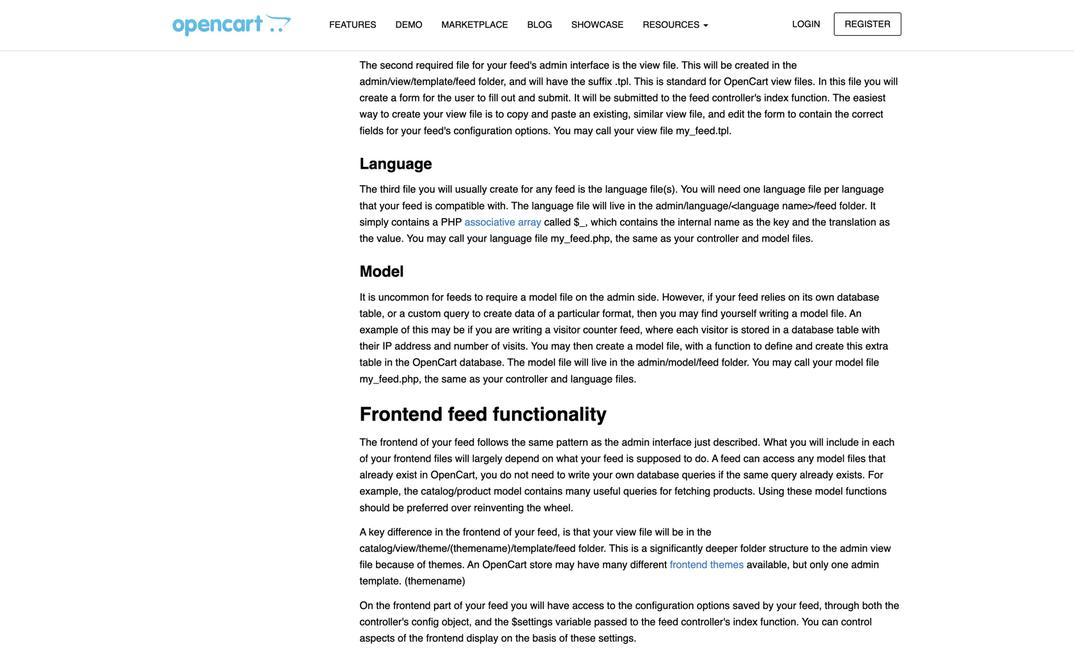 Task type: locate. For each thing, give the bounding box(es) containing it.
one
[[744, 183, 761, 195], [832, 559, 849, 571]]

admin inside the frontend of your feed follows the same pattern as the admin interface just described. what you will include in each of your frontend files will largely depend on what your feed is supposed to do. a feed can access any model files that already exist in opencart, you do not need to write your own database queries if the same query already exists. for example, the catalog/product model contains many useful queries for fetching products. using these model functions should be preferred over reinventing the wheel.
[[622, 436, 650, 448]]

0 horizontal spatial a
[[360, 526, 366, 538]]

in down preferred
[[435, 526, 443, 538]]

create
[[360, 92, 388, 104], [392, 108, 421, 120], [490, 183, 518, 195], [484, 308, 512, 319], [596, 340, 625, 352], [816, 340, 844, 352]]

contains inside the frontend of your feed follows the same pattern as the admin interface just described. what you will include in each of your frontend files will largely depend on what your feed is supposed to do. a feed can access any model files that already exist in opencart, you do not need to write your own database queries if the same query already exists. for example, the catalog/product model contains many useful queries for fetching products. using these model functions should be preferred over reinventing the wheel.
[[525, 486, 563, 497]]

table,
[[360, 308, 385, 319]]

my_feed.php,
[[551, 232, 613, 244], [360, 373, 422, 385]]

function.
[[792, 92, 830, 104], [761, 616, 799, 628]]

1 vertical spatial table
[[360, 357, 382, 369]]

same inside called $_, which contains the internal name as the key and the translation as the value. you may call your language file my_feed.php, the same as your controller and model files.
[[633, 232, 658, 244]]

0 horizontal spatial key
[[369, 526, 385, 538]]

files.
[[795, 75, 816, 87], [793, 232, 814, 244], [616, 373, 637, 385]]

suffix
[[588, 75, 612, 87]]

it inside it is uncommon for feeds to require a model file on the admin side. however, if your feed relies on its own database table, or a custom query to create data of a particular format, then you may find yourself writing a model file. an example of this may be if you are writing a visitor counter feed, where each visitor is stored in a database table with their ip address and number of visits. you may then create a model file, with a function to define and create this extra table in the opencart database. the model file will live in the admin/model/feed folder. you may call your model file my_feed.php, the same as your controller and language files.
[[360, 291, 365, 303]]

file down extra
[[866, 357, 880, 369]]

1 horizontal spatial contains
[[525, 486, 563, 497]]

may inside the second required file for your feed's admin interface is the view file. this will be created in the admin/view/template/feed folder, and will have the suffix .tpl. this is standard for opencart view files. in this file you will create a form for the user to fill out and submit. it will be submitted to the feed controller's index function. the easiest way to create your view file is to copy and paste an existing, similar view file, and edit the form to contain the correct fields for your feed's configuration options. you may call your view file my_feed.tpl.
[[574, 125, 593, 136]]

as inside it is uncommon for feeds to require a model file on the admin side. however, if your feed relies on its own database table, or a custom query to create data of a particular format, then you may find yourself writing a model file. an example of this may be if you are writing a visitor counter feed, where each visitor is stored in a database table with their ip address and number of visits. you may then create a model file, with a function to define and create this extra table in the opencart database. the model file will live in the admin/model/feed folder. you may call your model file my_feed.php, the same as your controller and language files.
[[470, 373, 480, 385]]

2 horizontal spatial if
[[719, 469, 724, 481]]

0 horizontal spatial each
[[677, 324, 699, 336]]

file. inside the second required file for your feed's admin interface is the view file. this will be created in the admin/view/template/feed folder, and will have the suffix .tpl. this is standard for opencart view files. in this file you will create a form for the user to fill out and submit. it will be submitted to the feed controller's index function. the easiest way to create your view file is to copy and paste an existing, similar view file, and edit the form to contain the correct fields for your feed's configuration options. you may call your view file my_feed.tpl.
[[663, 59, 679, 71]]

1 horizontal spatial files
[[848, 453, 866, 465]]

2 vertical spatial database
[[637, 469, 679, 481]]

frontend down significantly
[[670, 559, 708, 571]]

0 vertical spatial this
[[830, 75, 846, 87]]

be inside the frontend of your feed follows the same pattern as the admin interface just described. what you will include in each of your frontend files will largely depend on what your feed is supposed to do. a feed can access any model files that already exist in opencart, you do not need to write your own database queries if the same query already exists. for example, the catalog/product model contains many useful queries for fetching products. using these model functions should be preferred over reinventing the wheel.
[[393, 502, 404, 514]]

on right display
[[501, 633, 513, 644]]

basis
[[533, 633, 557, 644]]

view left in
[[771, 75, 792, 87]]

one inside the third file you will usually create for any feed is the language file(s). you will need one language file per language that your feed is compatible with. the language file will live in the admin/language/<language name>/feed folder. it simply contains a php
[[744, 183, 761, 195]]

you inside the third file you will usually create for any feed is the language file(s). you will need one language file per language that your feed is compatible with. the language file will live in the admin/language/<language name>/feed folder. it simply contains a php
[[419, 183, 435, 195]]

as right name
[[743, 216, 754, 228]]

reinventing
[[474, 502, 524, 514]]

0 vertical spatial configuration
[[454, 125, 512, 136]]

feed's up out at the left top of the page
[[510, 59, 537, 71]]

0 vertical spatial one
[[744, 183, 761, 195]]

own right its
[[816, 291, 835, 303]]

0 horizontal spatial database
[[637, 469, 679, 481]]

example,
[[360, 486, 401, 497]]

an
[[850, 308, 862, 319], [468, 559, 480, 571]]

1 vertical spatial my_feed.php,
[[360, 373, 422, 385]]

admin/language/<language
[[656, 200, 780, 212]]

2 vertical spatial have
[[548, 600, 570, 612]]

writing down relies at the top of page
[[760, 308, 789, 319]]

may down php
[[427, 232, 446, 244]]

0 horizontal spatial controller
[[506, 373, 548, 385]]

on
[[576, 291, 587, 303], [789, 291, 800, 303], [542, 453, 554, 465], [501, 633, 513, 644]]

1 vertical spatial key
[[369, 526, 385, 538]]

already up example,
[[360, 469, 393, 481]]

1 horizontal spatial this
[[634, 75, 654, 87]]

an inside it is uncommon for feeds to require a model file on the admin side. however, if your feed relies on its own database table, or a custom query to create data of a particular format, then you may find yourself writing a model file. an example of this may be if you are writing a visitor counter feed, where each visitor is stored in a database table with their ip address and number of visits. you may then create a model file, with a function to define and create this extra table in the opencart database. the model file will live in the admin/model/feed folder. you may call your model file my_feed.php, the same as your controller and language files.
[[850, 308, 862, 319]]

existing,
[[594, 108, 631, 120]]

if up number
[[468, 324, 473, 336]]

1 horizontal spatial feed,
[[620, 324, 643, 336]]

controller
[[697, 232, 739, 244], [506, 373, 548, 385]]

1 horizontal spatial then
[[637, 308, 657, 319]]

its
[[803, 291, 813, 303]]

own inside the frontend of your feed follows the same pattern as the admin interface just described. what you will include in each of your frontend files will largely depend on what your feed is supposed to do. a feed can access any model files that already exist in opencart, you do not need to write your own database queries if the same query already exists. for example, the catalog/product model contains many useful queries for fetching products. using these model functions should be preferred over reinventing the wheel.
[[616, 469, 635, 481]]

1 vertical spatial configuration
[[636, 600, 694, 612]]

a
[[391, 92, 397, 104], [433, 216, 438, 228], [521, 291, 526, 303], [400, 308, 405, 319], [549, 308, 555, 319], [792, 308, 798, 319], [545, 324, 551, 336], [784, 324, 789, 336], [628, 340, 633, 352], [707, 340, 712, 352], [642, 543, 647, 555]]

already
[[360, 469, 393, 481], [800, 469, 834, 481]]

useful
[[594, 486, 621, 497]]

the left 'easiest'
[[833, 92, 851, 104]]

folder. inside a key difference in the frontend of your feed, is that your view file will be in the catalog/view/theme/(themename)/template/feed folder. this is a significantly deeper folder structure to the admin view file because of themes. an opencart store may have many different
[[579, 543, 607, 555]]

interface
[[570, 59, 610, 71], [653, 436, 692, 448]]

have inside a key difference in the frontend of your feed, is that your view file will be in the catalog/view/theme/(themename)/template/feed folder. this is a significantly deeper folder structure to the admin view file because of themes. an opencart store may have many different
[[578, 559, 600, 571]]

1 horizontal spatial visitor
[[702, 324, 728, 336]]

is left compatible
[[425, 200, 433, 212]]

1 vertical spatial controller
[[506, 373, 548, 385]]

0 horizontal spatial index
[[733, 616, 758, 628]]

you down define
[[753, 357, 770, 369]]

0 vertical spatial that
[[360, 200, 377, 212]]

this right in
[[830, 75, 846, 87]]

1 horizontal spatial form
[[765, 108, 785, 120]]

be up number
[[454, 324, 465, 336]]

index down the created
[[764, 92, 789, 104]]

will up 'easiest'
[[884, 75, 898, 87]]

0 vertical spatial feed,
[[620, 324, 643, 336]]

opencart down address
[[413, 357, 457, 369]]

file. inside it is uncommon for feeds to require a model file on the admin side. however, if your feed relies on its own database table, or a custom query to create data of a particular format, then you may find yourself writing a model file. an example of this may be if you are writing a visitor counter feed, where each visitor is stored in a database table with their ip address and number of visits. you may then create a model file, with a function to define and create this extra table in the opencart database. the model file will live in the admin/model/feed folder. you may call your model file my_feed.php, the same as your controller and language files.
[[831, 308, 847, 319]]

blog
[[528, 20, 552, 30]]

may inside called $_, which contains the internal name as the key and the translation as the value. you may call your language file my_feed.php, the same as your controller and model files.
[[427, 232, 446, 244]]

1 vertical spatial index
[[733, 616, 758, 628]]

their
[[360, 340, 380, 352]]

2 vertical spatial files.
[[616, 373, 637, 385]]

as inside the frontend of your feed follows the same pattern as the admin interface just described. what you will include in each of your frontend files will largely depend on what your feed is supposed to do. a feed can access any model files that already exist in opencart, you do not need to write your own database queries if the same query already exists. for example, the catalog/product model contains many useful queries for fetching products. using these model functions should be preferred over reinventing the wheel.
[[591, 436, 602, 448]]

controller inside called $_, which contains the internal name as the key and the translation as the value. you may call your language file my_feed.php, the same as your controller and model files.
[[697, 232, 739, 244]]

however,
[[662, 291, 705, 303]]

index
[[764, 92, 789, 104], [733, 616, 758, 628]]

0 horizontal spatial live
[[592, 357, 607, 369]]

will up $settings
[[530, 600, 545, 612]]

write
[[569, 469, 590, 481]]

1 horizontal spatial many
[[603, 559, 628, 571]]

is left supposed
[[627, 453, 634, 465]]

exists.
[[836, 469, 865, 481]]

1 vertical spatial queries
[[624, 486, 657, 497]]

contains inside called $_, which contains the internal name as the key and the translation as the value. you may call your language file my_feed.php, the same as your controller and model files.
[[620, 216, 658, 228]]

contains
[[392, 216, 430, 228], [620, 216, 658, 228], [525, 486, 563, 497]]

1 horizontal spatial call
[[596, 125, 611, 136]]

opencart down the created
[[724, 75, 769, 87]]

usually
[[455, 183, 487, 195]]

these down variable
[[571, 633, 596, 644]]

can down the described.
[[744, 453, 760, 465]]

but
[[793, 559, 807, 571]]

1 horizontal spatial these
[[788, 486, 813, 497]]

include
[[827, 436, 859, 448]]

will
[[704, 59, 718, 71], [529, 75, 544, 87], [884, 75, 898, 87], [583, 92, 597, 104], [438, 183, 452, 195], [701, 183, 715, 195], [593, 200, 607, 212], [575, 357, 589, 369], [810, 436, 824, 448], [455, 453, 470, 465], [655, 526, 670, 538], [530, 600, 545, 612]]

this
[[830, 75, 846, 87], [413, 324, 429, 336], [847, 340, 863, 352]]

2 horizontal spatial folder.
[[840, 200, 868, 212]]

1 horizontal spatial live
[[610, 200, 625, 212]]

folder.
[[840, 200, 868, 212], [722, 357, 750, 369], [579, 543, 607, 555]]

database down supposed
[[637, 469, 679, 481]]

0 vertical spatial with
[[862, 324, 880, 336]]

admin up through
[[840, 543, 868, 555]]

0 horizontal spatial files
[[434, 453, 453, 465]]

1 vertical spatial need
[[532, 469, 554, 481]]

1 horizontal spatial already
[[800, 469, 834, 481]]

you up 'easiest'
[[865, 75, 881, 87]]

options.
[[515, 125, 551, 136]]

many inside a key difference in the frontend of your feed, is that your view file will be in the catalog/view/theme/(themename)/template/feed folder. this is a significantly deeper folder structure to the admin view file because of themes. an opencart store may have many different
[[603, 559, 628, 571]]

query inside it is uncommon for feeds to require a model file on the admin side. however, if your feed relies on its own database table, or a custom query to create data of a particular format, then you may find yourself writing a model file. an example of this may be if you are writing a visitor counter feed, where each visitor is stored in a database table with their ip address and number of visits. you may then create a model file, with a function to define and create this extra table in the opencart database. the model file will live in the admin/model/feed folder. you may call your model file my_feed.php, the same as your controller and language files.
[[444, 308, 470, 319]]

fill
[[489, 92, 499, 104]]

2 horizontal spatial this
[[682, 59, 701, 71]]

config
[[412, 616, 439, 628]]

0 horizontal spatial opencart
[[413, 357, 457, 369]]

will up admin/language/<language
[[701, 183, 715, 195]]

2 horizontal spatial call
[[795, 357, 810, 369]]

will inside it is uncommon for feeds to require a model file on the admin side. however, if your feed relies on its own database table, or a custom query to create data of a particular format, then you may find yourself writing a model file. an example of this may be if you are writing a visitor counter feed, where each visitor is stored in a database table with their ip address and number of visits. you may then create a model file, with a function to define and create this extra table in the opencart database. the model file will live in the admin/model/feed folder. you may call your model file my_feed.php, the same as your controller and language files.
[[575, 357, 589, 369]]

using
[[759, 486, 785, 497]]

products.
[[714, 486, 756, 497]]

the down visits.
[[508, 357, 525, 369]]

is up the .tpl.
[[613, 59, 620, 71]]

0 vertical spatial folder.
[[840, 200, 868, 212]]

$_,
[[574, 216, 588, 228]]

2 vertical spatial folder.
[[579, 543, 607, 555]]

view up both
[[871, 543, 891, 555]]

0 horizontal spatial an
[[468, 559, 480, 571]]

0 vertical spatial file,
[[690, 108, 706, 120]]

2 vertical spatial feed,
[[800, 600, 822, 612]]

blog link
[[518, 13, 562, 36]]

view down "user"
[[446, 108, 467, 120]]

with up extra
[[862, 324, 880, 336]]

files. left in
[[795, 75, 816, 87]]

queries right useful
[[624, 486, 657, 497]]

file up different
[[639, 526, 653, 538]]

database
[[838, 291, 880, 303], [792, 324, 834, 336], [637, 469, 679, 481]]

admin inside the second required file for your feed's admin interface is the view file. this will be created in the admin/view/template/feed folder, and will have the suffix .tpl. this is standard for opencart view files. in this file you will create a form for the user to fill out and submit. it will be submitted to the feed controller's index function. the easiest way to create your view file is to copy and paste an existing, similar view file, and edit the form to contain the correct fields for your feed's configuration options. you may call your view file my_feed.tpl.
[[540, 59, 568, 71]]

will inside a key difference in the frontend of your feed, is that your view file will be in the catalog/view/theme/(themename)/template/feed folder. this is a significantly deeper folder structure to the admin view file because of themes. an opencart store may have many different
[[655, 526, 670, 538]]

as
[[743, 216, 754, 228], [880, 216, 890, 228], [661, 232, 672, 244], [470, 373, 480, 385], [591, 436, 602, 448]]

0 vertical spatial can
[[744, 453, 760, 465]]

each right where
[[677, 324, 699, 336]]

file, up my_feed.tpl.
[[690, 108, 706, 120]]

function. up contain
[[792, 92, 830, 104]]

may down an
[[574, 125, 593, 136]]

that inside the third file you will usually create for any feed is the language file(s). you will need one language file per language that your feed is compatible with. the language file will live in the admin/language/<language name>/feed folder. it simply contains a php
[[360, 200, 377, 212]]

model
[[762, 232, 790, 244], [529, 291, 557, 303], [801, 308, 828, 319], [636, 340, 664, 352], [528, 357, 556, 369], [836, 357, 864, 369], [817, 453, 845, 465], [494, 486, 522, 497], [815, 486, 843, 497]]

1 vertical spatial it
[[870, 200, 876, 212]]

in
[[772, 59, 780, 71], [628, 200, 636, 212], [773, 324, 781, 336], [385, 357, 393, 369], [610, 357, 618, 369], [862, 436, 870, 448], [420, 469, 428, 481], [435, 526, 443, 538], [687, 526, 695, 538]]

1 horizontal spatial controller
[[697, 232, 739, 244]]

1 vertical spatial if
[[468, 324, 473, 336]]

1 vertical spatial own
[[616, 469, 635, 481]]

passed
[[594, 616, 627, 628]]

for inside the third file you will usually create for any feed is the language file(s). you will need one language file per language that your feed is compatible with. the language file will live in the admin/language/<language name>/feed folder. it simply contains a php
[[521, 183, 533, 195]]

0 horizontal spatial file,
[[667, 340, 683, 352]]

require
[[486, 291, 518, 303]]

database inside the frontend of your feed follows the same pattern as the admin interface just described. what you will include in each of your frontend files will largely depend on what your feed is supposed to do. a feed can access any model files that already exist in opencart, you do not need to write your own database queries if the same query already exists. for example, the catalog/product model contains many useful queries for fetching products. using these model functions should be preferred over reinventing the wheel.
[[637, 469, 679, 481]]

2 vertical spatial this
[[847, 340, 863, 352]]

language
[[606, 183, 648, 195], [764, 183, 806, 195], [842, 183, 884, 195], [532, 200, 574, 212], [490, 232, 532, 244], [571, 373, 613, 385]]

1 vertical spatial then
[[573, 340, 593, 352]]

showcase link
[[562, 13, 634, 36]]

0 horizontal spatial my_feed.php,
[[360, 373, 422, 385]]

for left fetching at the right of the page
[[660, 486, 672, 497]]

1 vertical spatial file.
[[831, 308, 847, 319]]

feed, down 'format,'
[[620, 324, 643, 336]]

you inside on the frontend part of your feed you will have access to the configuration options saved by your feed, through both the controller's config object, and the $settings variable passed to the feed controller's index function. you can control aspects of the frontend display on the basis of these settings.
[[802, 616, 819, 628]]

form down admin/view/template/feed
[[400, 92, 420, 104]]

can inside on the frontend part of your feed you will have access to the configuration options saved by your feed, through both the controller's config object, and the $settings variable passed to the feed controller's index function. you can control aspects of the frontend display on the basis of these settings.
[[822, 616, 839, 628]]

frontend up catalog/view/theme/(themename)/template/feed
[[463, 526, 501, 538]]

will up standard
[[704, 59, 718, 71]]

may inside a key difference in the frontend of your feed, is that your view file will be in the catalog/view/theme/(themename)/template/feed folder. this is a significantly deeper folder structure to the admin view file because of themes. an opencart store may have many different
[[555, 559, 575, 571]]

admin
[[540, 59, 568, 71], [607, 291, 635, 303], [622, 436, 650, 448], [840, 543, 868, 555], [852, 559, 880, 571]]

0 vertical spatial query
[[444, 308, 470, 319]]

on inside on the frontend part of your feed you will have access to the configuration options saved by your feed, through both the controller's config object, and the $settings variable passed to the feed controller's index function. you can control aspects of the frontend display on the basis of these settings.
[[501, 633, 513, 644]]

key inside a key difference in the frontend of your feed, is that your view file will be in the catalog/view/theme/(themename)/template/feed folder. this is a significantly deeper folder structure to the admin view file because of themes. an opencart store may have many different
[[369, 526, 385, 538]]

2 vertical spatial it
[[360, 291, 365, 303]]

login
[[793, 19, 821, 29]]

2 horizontal spatial contains
[[620, 216, 658, 228]]

a inside the third file you will usually create for any feed is the language file(s). you will need one language file per language that your feed is compatible with. the language file will live in the admin/language/<language name>/feed folder. it simply contains a php
[[433, 216, 438, 228]]

each inside the frontend of your feed follows the same pattern as the admin interface just described. what you will include in each of your frontend files will largely depend on what your feed is supposed to do. a feed can access any model files that already exist in opencart, you do not need to write your own database queries if the same query already exists. for example, the catalog/product model contains many useful queries for fetching products. using these model functions should be preferred over reinventing the wheel.
[[873, 436, 895, 448]]

0 vertical spatial this
[[682, 59, 701, 71]]

called $_, which contains the internal name as the key and the translation as the value. you may call your language file my_feed.php, the same as your controller and model files.
[[360, 216, 890, 244]]

key down should
[[369, 526, 385, 538]]

model inside called $_, which contains the internal name as the key and the translation as the value. you may call your language file my_feed.php, the same as your controller and model files.
[[762, 232, 790, 244]]

2 already from the left
[[800, 469, 834, 481]]

submitted
[[614, 92, 658, 104]]

1 vertical spatial these
[[571, 633, 596, 644]]

feed down standard
[[690, 92, 710, 104]]

have up variable
[[548, 600, 570, 612]]

opencart inside a key difference in the frontend of your feed, is that your view file will be in the catalog/view/theme/(themename)/template/feed folder. this is a significantly deeper folder structure to the admin view file because of themes. an opencart store may have many different
[[483, 559, 527, 571]]

visitor down find
[[702, 324, 728, 336]]

0 vertical spatial function.
[[792, 92, 830, 104]]

out
[[501, 92, 516, 104]]

an
[[579, 108, 591, 120]]

define
[[765, 340, 793, 352]]

1 vertical spatial access
[[573, 600, 604, 612]]

that down the wheel.
[[574, 526, 591, 538]]

files. down counter
[[616, 373, 637, 385]]

files. inside the second required file for your feed's admin interface is the view file. this will be created in the admin/view/template/feed folder, and will have the suffix .tpl. this is standard for opencart view files. in this file you will create a form for the user to fill out and submit. it will be submitted to the feed controller's index function. the easiest way to create your view file is to copy and paste an existing, similar view file, and edit the form to contain the correct fields for your feed's configuration options. you may call your view file my_feed.tpl.
[[795, 75, 816, 87]]

as down the database.
[[470, 373, 480, 385]]

folder. up translation
[[840, 200, 868, 212]]

internal
[[678, 216, 712, 228]]

you inside the third file you will usually create for any feed is the language file(s). you will need one language file per language that your feed is compatible with. the language file will live in the admin/language/<language name>/feed folder. it simply contains a php
[[681, 183, 698, 195]]

controller's inside the second required file for your feed's admin interface is the view file. this will be created in the admin/view/template/feed folder, and will have the suffix .tpl. this is standard for opencart view files. in this file you will create a form for the user to fill out and submit. it will be submitted to the feed controller's index function. the easiest way to create your view file is to copy and paste an existing, similar view file, and edit the form to contain the correct fields for your feed's configuration options. you may call your view file my_feed.tpl.
[[712, 92, 762, 104]]

is up table,
[[368, 291, 376, 303]]

with
[[862, 324, 880, 336], [686, 340, 704, 352]]

and right out at the left top of the page
[[518, 92, 536, 104]]

each inside it is uncommon for feeds to require a model file on the admin side. however, if your feed relies on its own database table, or a custom query to create data of a particular format, then you may find yourself writing a model file. an example of this may be if you are writing a visitor counter feed, where each visitor is stored in a database table with their ip address and number of visits. you may then create a model file, with a function to define and create this extra table in the opencart database. the model file will live in the admin/model/feed folder. you may call your model file my_feed.php, the same as your controller and language files.
[[677, 324, 699, 336]]

file right required
[[456, 59, 470, 71]]

it inside the second required file for your feed's admin interface is the view file. this will be created in the admin/view/template/feed folder, and will have the suffix .tpl. this is standard for opencart view files. in this file you will create a form for the user to fill out and submit. it will be submitted to the feed controller's index function. the easiest way to create your view file is to copy and paste an existing, similar view file, and edit the form to contain the correct fields for your feed's configuration options. you may call your view file my_feed.tpl.
[[574, 92, 580, 104]]

1 horizontal spatial each
[[873, 436, 895, 448]]

you inside the second required file for your feed's admin interface is the view file. this will be created in the admin/view/template/feed folder, and will have the suffix .tpl. this is standard for opencart view files. in this file you will create a form for the user to fill out and submit. it will be submitted to the feed controller's index function. the easiest way to create your view file is to copy and paste an existing, similar view file, and edit the form to contain the correct fields for your feed's configuration options. you may call your view file my_feed.tpl.
[[865, 75, 881, 87]]

feed inside it is uncommon for feeds to require a model file on the admin side. however, if your feed relies on its own database table, or a custom query to create data of a particular format, then you may find yourself writing a model file. an example of this may be if you are writing a visitor counter feed, where each visitor is stored in a database table with their ip address and number of visits. you may then create a model file, with a function to define and create this extra table in the opencart database. the model file will live in the admin/model/feed folder. you may call your model file my_feed.php, the same as your controller and language files.
[[739, 291, 759, 303]]

the inside it is uncommon for feeds to require a model file on the admin side. however, if your feed relies on its own database table, or a custom query to create data of a particular format, then you may find yourself writing a model file. an example of this may be if you are writing a visitor counter feed, where each visitor is stored in a database table with their ip address and number of visits. you may then create a model file, with a function to define and create this extra table in the opencart database. the model file will live in the admin/model/feed folder. you may call your model file my_feed.php, the same as your controller and language files.
[[508, 357, 525, 369]]

catalog/view/theme/(themename)/template/feed
[[360, 543, 576, 555]]

depend
[[505, 453, 540, 465]]

0 vertical spatial access
[[763, 453, 795, 465]]

0 vertical spatial index
[[764, 92, 789, 104]]

may right store
[[555, 559, 575, 571]]

frontend themes
[[670, 559, 744, 571]]

any inside the frontend of your feed follows the same pattern as the admin interface just described. what you will include in each of your frontend files will largely depend on what your feed is supposed to do. a feed can access any model files that already exist in opencart, you do not need to write your own database queries if the same query already exists. for example, the catalog/product model contains many useful queries for fetching products. using these model functions should be preferred over reinventing the wheel.
[[798, 453, 814, 465]]

to up only
[[812, 543, 820, 555]]

feed, inside it is uncommon for feeds to require a model file on the admin side. however, if your feed relies on its own database table, or a custom query to create data of a particular format, then you may find yourself writing a model file. an example of this may be if you are writing a visitor counter feed, where each visitor is stored in a database table with their ip address and number of visits. you may then create a model file, with a function to define and create this extra table in the opencart database. the model file will live in the admin/model/feed folder. you may call your model file my_feed.php, the same as your controller and language files.
[[620, 324, 643, 336]]

query up the using
[[772, 469, 797, 481]]

demo
[[396, 20, 423, 30]]

file, inside the second required file for your feed's admin interface is the view file. this will be created in the admin/view/template/feed folder, and will have the suffix .tpl. this is standard for opencart view files. in this file you will create a form for the user to fill out and submit. it will be submitted to the feed controller's index function. the easiest way to create your view file is to copy and paste an existing, similar view file, and edit the form to contain the correct fields for your feed's configuration options. you may call your view file my_feed.tpl.
[[690, 108, 706, 120]]

0 horizontal spatial configuration
[[454, 125, 512, 136]]

2 vertical spatial opencart
[[483, 559, 527, 571]]

2 horizontal spatial this
[[847, 340, 863, 352]]

then down counter
[[573, 340, 593, 352]]

1 horizontal spatial a
[[712, 453, 718, 465]]

have up submit.
[[546, 75, 569, 87]]

for down admin/view/template/feed
[[423, 92, 435, 104]]

any inside the third file you will usually create for any feed is the language file(s). you will need one language file per language that your feed is compatible with. the language file will live in the admin/language/<language name>/feed folder. it simply contains a php
[[536, 183, 553, 195]]

1 vertical spatial files.
[[793, 232, 814, 244]]

way
[[360, 108, 378, 120]]

variable
[[556, 616, 592, 628]]

it inside the third file you will usually create for any feed is the language file(s). you will need one language file per language that your feed is compatible with. the language file will live in the admin/language/<language name>/feed folder. it simply contains a php
[[870, 200, 876, 212]]

1 horizontal spatial one
[[832, 559, 849, 571]]

0 horizontal spatial need
[[532, 469, 554, 481]]

this
[[682, 59, 701, 71], [634, 75, 654, 87], [609, 543, 629, 555]]

largely
[[472, 453, 503, 465]]

will up which
[[593, 200, 607, 212]]

you left "control"
[[802, 616, 819, 628]]

call
[[596, 125, 611, 136], [449, 232, 464, 244], [795, 357, 810, 369]]

1 horizontal spatial that
[[574, 526, 591, 538]]

0 horizontal spatial file.
[[663, 59, 679, 71]]

catalog/product
[[421, 486, 491, 497]]

1 horizontal spatial own
[[816, 291, 835, 303]]

access down what
[[763, 453, 795, 465]]

admin up 'format,'
[[607, 291, 635, 303]]

the down frontend on the bottom left of the page
[[360, 436, 377, 448]]

a right do.
[[712, 453, 718, 465]]

feed's down admin/view/template/feed
[[424, 125, 451, 136]]

name
[[715, 216, 740, 228]]

1 files from the left
[[434, 453, 453, 465]]

0 horizontal spatial feed,
[[538, 526, 560, 538]]

and down the name>/feed
[[792, 216, 810, 228]]

controller's up aspects
[[360, 616, 409, 628]]

it up an
[[574, 92, 580, 104]]

1 horizontal spatial opencart
[[483, 559, 527, 571]]

0 vertical spatial key
[[774, 216, 790, 228]]

files. inside it is uncommon for feeds to require a model file on the admin side. however, if your feed relies on its own database table, or a custom query to create data of a particular format, then you may find yourself writing a model file. an example of this may be if you are writing a visitor counter feed, where each visitor is stored in a database table with their ip address and number of visits. you may then create a model file, with a function to define and create this extra table in the opencart database. the model file will live in the admin/model/feed folder. you may call your model file my_feed.php, the same as your controller and language files.
[[616, 373, 637, 385]]

this inside the second required file for your feed's admin interface is the view file. this will be created in the admin/view/template/feed folder, and will have the suffix .tpl. this is standard for opencart view files. in this file you will create a form for the user to fill out and submit. it will be submitted to the feed controller's index function. the easiest way to create your view file is to copy and paste an existing, similar view file, and edit the form to contain the correct fields for your feed's configuration options. you may call your view file my_feed.tpl.
[[830, 75, 846, 87]]

live inside the third file you will usually create for any feed is the language file(s). you will need one language file per language that your feed is compatible with. the language file will live in the admin/language/<language name>/feed folder. it simply contains a php
[[610, 200, 625, 212]]

these
[[788, 486, 813, 497], [571, 633, 596, 644]]

this up submitted
[[634, 75, 654, 87]]

these inside the frontend of your feed follows the same pattern as the admin interface just described. what you will include in each of your frontend files will largely depend on what your feed is supposed to do. a feed can access any model files that already exist in opencart, you do not need to write your own database queries if the same query already exists. for example, the catalog/product model contains many useful queries for fetching products. using these model functions should be preferred over reinventing the wheel.
[[788, 486, 813, 497]]

already left exists.
[[800, 469, 834, 481]]

it
[[574, 92, 580, 104], [870, 200, 876, 212], [360, 291, 365, 303]]

frontend down frontend on the bottom left of the page
[[380, 436, 418, 448]]

and
[[509, 75, 526, 87], [518, 92, 536, 104], [532, 108, 549, 120], [708, 108, 726, 120], [792, 216, 810, 228], [742, 232, 759, 244], [434, 340, 451, 352], [796, 340, 813, 352], [551, 373, 568, 385], [475, 616, 492, 628]]

file(s).
[[650, 183, 678, 195]]

1 horizontal spatial if
[[708, 291, 713, 303]]

function. inside on the frontend part of your feed you will have access to the configuration options saved by your feed, through both the controller's config object, and the $settings variable passed to the feed controller's index function. you can control aspects of the frontend display on the basis of these settings.
[[761, 616, 799, 628]]

visits.
[[503, 340, 529, 352]]

0 vertical spatial live
[[610, 200, 625, 212]]

you right third
[[419, 183, 435, 195]]

register
[[845, 19, 891, 29]]

the
[[360, 59, 377, 71], [833, 92, 851, 104], [360, 183, 377, 195], [512, 200, 529, 212], [508, 357, 525, 369], [360, 436, 377, 448]]

0 vertical spatial writing
[[760, 308, 789, 319]]

follows
[[478, 436, 509, 448]]

feed up called
[[555, 183, 575, 195]]

controller's up edit at right
[[712, 92, 762, 104]]

2 horizontal spatial that
[[869, 453, 886, 465]]

0 horizontal spatial feed's
[[424, 125, 451, 136]]

a inside a key difference in the frontend of your feed, is that your view file will be in the catalog/view/theme/(themename)/template/feed folder. this is a significantly deeper folder structure to the admin view file because of themes. an opencart store may have many different
[[642, 543, 647, 555]]

0 vertical spatial my_feed.php,
[[551, 232, 613, 244]]

be inside a key difference in the frontend of your feed, is that your view file will be in the catalog/view/theme/(themename)/template/feed folder. this is a significantly deeper folder structure to the admin view file because of themes. an opencart store may have many different
[[672, 526, 684, 538]]

0 horizontal spatial writing
[[513, 324, 542, 336]]

with up admin/model/feed
[[686, 340, 704, 352]]

0 horizontal spatial many
[[566, 486, 591, 497]]

1 horizontal spatial table
[[837, 324, 859, 336]]

a inside a key difference in the frontend of your feed, is that your view file will be in the catalog/view/theme/(themename)/template/feed folder. this is a significantly deeper folder structure to the admin view file because of themes. an opencart store may have many different
[[360, 526, 366, 538]]

have
[[546, 75, 569, 87], [578, 559, 600, 571], [548, 600, 570, 612]]

contains right which
[[620, 216, 658, 228]]

opencart - open source shopping cart solution image
[[173, 13, 291, 36]]

1 vertical spatial feed,
[[538, 526, 560, 538]]

1 vertical spatial query
[[772, 469, 797, 481]]

the second required file for your feed's admin interface is the view file. this will be created in the admin/view/template/feed folder, and will have the suffix .tpl. this is standard for opencart view files. in this file you will create a form for the user to fill out and submit. it will be submitted to the feed controller's index function. the easiest way to create your view file is to copy and paste an existing, similar view file, and edit the form to contain the correct fields for your feed's configuration options. you may call your view file my_feed.tpl.
[[360, 59, 898, 136]]

0 horizontal spatial own
[[616, 469, 635, 481]]

folder. inside it is uncommon for feeds to require a model file on the admin side. however, if your feed relies on its own database table, or a custom query to create data of a particular format, then you may find yourself writing a model file. an example of this may be if you are writing a visitor counter feed, where each visitor is stored in a database table with their ip address and number of visits. you may then create a model file, with a function to define and create this extra table in the opencart database. the model file will live in the admin/model/feed folder. you may call your model file my_feed.php, the same as your controller and language files.
[[722, 357, 750, 369]]

0 vertical spatial these
[[788, 486, 813, 497]]

1 horizontal spatial any
[[798, 453, 814, 465]]

0 horizontal spatial can
[[744, 453, 760, 465]]

a key difference in the frontend of your feed, is that your view file will be in the catalog/view/theme/(themename)/template/feed folder. this is a significantly deeper folder structure to the admin view file because of themes. an opencart store may have many different
[[360, 526, 891, 571]]

is up $_,
[[578, 183, 586, 195]]

interface up supposed
[[653, 436, 692, 448]]



Task type: describe. For each thing, give the bounding box(es) containing it.
contain
[[799, 108, 832, 120]]

frontend
[[360, 404, 443, 426]]

file right third
[[403, 183, 416, 195]]

themes.
[[429, 559, 465, 571]]

call inside it is uncommon for feeds to require a model file on the admin side. however, if your feed relies on its own database table, or a custom query to create data of a particular format, then you may find yourself writing a model file. an example of this may be if you are writing a visitor counter feed, where each visitor is stored in a database table with their ip address and number of visits. you may then create a model file, with a function to define and create this extra table in the opencart database. the model file will live in the admin/model/feed folder. you may call your model file my_feed.php, the same as your controller and language files.
[[795, 357, 810, 369]]

may down custom
[[431, 324, 451, 336]]

file up 'easiest'
[[849, 75, 862, 87]]

for up folder,
[[472, 59, 484, 71]]

controller's down options
[[681, 616, 731, 628]]

translation
[[829, 216, 877, 228]]

as down file(s). at the top right of the page
[[661, 232, 672, 244]]

in down ip
[[385, 357, 393, 369]]

my_feed.php, inside it is uncommon for feeds to require a model file on the admin side. however, if your feed relies on its own database table, or a custom query to create data of a particular format, then you may find yourself writing a model file. an example of this may be if you are writing a visitor counter feed, where each visitor is stored in a database table with their ip address and number of visits. you may then create a model file, with a function to define and create this extra table in the opencart database. the model file will live in the admin/model/feed folder. you may call your model file my_feed.php, the same as your controller and language files.
[[360, 373, 422, 385]]

and up out at the left top of the page
[[509, 75, 526, 87]]

1 already from the left
[[360, 469, 393, 481]]

frontend inside a key difference in the frontend of your feed, is that your view file will be in the catalog/view/theme/(themename)/template/feed folder. this is a significantly deeper folder structure to the admin view file because of themes. an opencart store may have many different
[[463, 526, 501, 538]]

to up passed
[[607, 600, 616, 612]]

configuration inside on the frontend part of your feed you will have access to the configuration options saved by your feed, through both the controller's config object, and the $settings variable passed to the feed controller's index function. you can control aspects of the frontend display on the basis of these settings.
[[636, 600, 694, 612]]

you inside on the frontend part of your feed you will have access to the configuration options saved by your feed, through both the controller's config object, and the $settings variable passed to the feed controller's index function. you can control aspects of the frontend display on the basis of these settings.
[[511, 600, 528, 612]]

2 files from the left
[[848, 453, 866, 465]]

is up function
[[731, 324, 739, 336]]

number
[[454, 340, 489, 352]]

part
[[434, 600, 451, 612]]

to down what on the bottom right
[[557, 469, 566, 481]]

a inside the second required file for your feed's admin interface is the view file. this will be created in the admin/view/template/feed folder, and will have the suffix .tpl. this is standard for opencart view files. in this file you will create a form for the user to fill out and submit. it will be submitted to the feed controller's index function. the easiest way to create your view file is to copy and paste an existing, similar view file, and edit the form to contain the correct fields for your feed's configuration options. you may call your view file my_feed.tpl.
[[391, 92, 397, 104]]

aspects
[[360, 633, 395, 644]]

custom
[[408, 308, 441, 319]]

control
[[842, 616, 872, 628]]

this inside a key difference in the frontend of your feed, is that your view file will be in the catalog/view/theme/(themename)/template/feed folder. this is a significantly deeper folder structure to the admin view file because of themes. an opencart store may have many different
[[609, 543, 629, 555]]

opencart inside the second required file for your feed's admin interface is the view file. this will be created in the admin/view/template/feed folder, and will have the suffix .tpl. this is standard for opencart view files. in this file you will create a form for the user to fill out and submit. it will be submitted to the feed controller's index function. the easiest way to create your view file is to copy and paste an existing, similar view file, and edit the form to contain the correct fields for your feed's configuration options. you may call your view file my_feed.tpl.
[[724, 75, 769, 87]]

1 vertical spatial form
[[765, 108, 785, 120]]

only
[[810, 559, 829, 571]]

of right aspects
[[398, 633, 406, 644]]

view up different
[[616, 526, 637, 538]]

you down largely
[[481, 469, 497, 481]]

side.
[[638, 291, 660, 303]]

to up similar
[[661, 92, 670, 104]]

may down 'however,'
[[679, 308, 699, 319]]

query inside the frontend of your feed follows the same pattern as the admin interface just described. what you will include in each of your frontend files will largely depend on what your feed is supposed to do. a feed can access any model files that already exist in opencart, you do not need to write your own database queries if the same query already exists. for example, the catalog/product model contains many useful queries for fetching products. using these model functions should be preferred over reinventing the wheel.
[[772, 469, 797, 481]]

feed, inside on the frontend part of your feed you will have access to the configuration options saved by your feed, through both the controller's config object, and the $settings variable passed to the feed controller's index function. you can control aspects of the frontend display on the basis of these settings.
[[800, 600, 822, 612]]

in inside the second required file for your feed's admin interface is the view file. this will be created in the admin/view/template/feed folder, and will have the suffix .tpl. this is standard for opencart view files. in this file you will create a form for the user to fill out and submit. it will be submitted to the feed controller's index function. the easiest way to create your view file is to copy and paste an existing, similar view file, and edit the form to contain the correct fields for your feed's configuration options. you may call your view file my_feed.tpl.
[[772, 59, 780, 71]]

to left fill
[[478, 92, 486, 104]]

language up called
[[532, 200, 574, 212]]

settings.
[[599, 633, 637, 644]]

have inside on the frontend part of your feed you will have access to the configuration options saved by your feed, through both the controller's config object, and the $settings variable passed to the feed controller's index function. you can control aspects of the frontend display on the basis of these settings.
[[548, 600, 570, 612]]

available, but only one admin template. (themename)
[[360, 559, 880, 587]]

need inside the frontend of your feed follows the same pattern as the admin interface just described. what you will include in each of your frontend files will largely depend on what your feed is supposed to do. a feed can access any model files that already exist in opencart, you do not need to write your own database queries if the same query already exists. for example, the catalog/product model contains many useful queries for fetching products. using these model functions should be preferred over reinventing the wheel.
[[532, 469, 554, 481]]

features
[[329, 20, 377, 30]]

file left 'per'
[[809, 183, 822, 195]]

create down admin/view/template/feed
[[392, 108, 421, 120]]

and left edit at right
[[708, 108, 726, 120]]

frontend down object,
[[426, 633, 464, 644]]

submit.
[[538, 92, 571, 104]]

for inside it is uncommon for feeds to require a model file on the admin side. however, if your feed relies on its own database table, or a custom query to create data of a particular format, then you may find yourself writing a model file. an example of this may be if you are writing a visitor counter feed, where each visitor is stored in a database table with their ip address and number of visits. you may then create a model file, with a function to define and create this extra table in the opencart database. the model file will live in the admin/model/feed folder. you may call your model file my_feed.php, the same as your controller and language files.
[[432, 291, 444, 303]]

index inside on the frontend part of your feed you will have access to the configuration options saved by your feed, through both the controller's config object, and the $settings variable passed to the feed controller's index function. you can control aspects of the frontend display on the basis of these settings.
[[733, 616, 758, 628]]

of up address
[[401, 324, 410, 336]]

same up depend
[[529, 436, 554, 448]]

with.
[[488, 200, 509, 212]]

for
[[868, 469, 884, 481]]

have inside the second required file for your feed's admin interface is the view file. this will be created in the admin/view/template/feed folder, and will have the suffix .tpl. this is standard for opencart view files. in this file you will create a form for the user to fill out and submit. it will be submitted to the feed controller's index function. the easiest way to create your view file is to copy and paste an existing, similar view file, and edit the form to contain the correct fields for your feed's configuration options. you may call your view file my_feed.tpl.
[[546, 75, 569, 87]]

feed, inside a key difference in the frontend of your feed, is that your view file will be in the catalog/view/theme/(themename)/template/feed folder. this is a significantly deeper folder structure to the admin view file because of themes. an opencart store may have many different
[[538, 526, 560, 538]]

admin inside available, but only one admin template. (themename)
[[852, 559, 880, 571]]

language inside called $_, which contains the internal name as the key and the translation as the value. you may call your language file my_feed.php, the same as your controller and model files.
[[490, 232, 532, 244]]

0 horizontal spatial table
[[360, 357, 382, 369]]

in right include
[[862, 436, 870, 448]]

these inside on the frontend part of your feed you will have access to the configuration options saved by your feed, through both the controller's config object, and the $settings variable passed to the feed controller's index function. you can control aspects of the frontend display on the basis of these settings.
[[571, 633, 596, 644]]

is left standard
[[657, 75, 664, 87]]

to left contain
[[788, 108, 797, 120]]

structure
[[769, 543, 809, 555]]

are
[[495, 324, 510, 336]]

function. inside the second required file for your feed's admin interface is the view file. this will be created in the admin/view/template/feed folder, and will have the suffix .tpl. this is standard for opencart view files. in this file you will create a form for the user to fill out and submit. it will be submitted to the feed controller's index function. the easiest way to create your view file is to copy and paste an existing, similar view file, and edit the form to contain the correct fields for your feed's configuration options. you may call your view file my_feed.tpl.
[[792, 92, 830, 104]]

create inside the third file you will usually create for any feed is the language file(s). you will need one language file per language that your feed is compatible with. the language file will live in the admin/language/<language name>/feed folder. it simply contains a php
[[490, 183, 518, 195]]

own inside it is uncommon for feeds to require a model file on the admin side. however, if your feed relies on its own database table, or a custom query to create data of a particular format, then you may find yourself writing a model file. an example of this may be if you are writing a visitor counter feed, where each visitor is stored in a database table with their ip address and number of visits. you may then create a model file, with a function to define and create this extra table in the opencart database. the model file will live in the admin/model/feed folder. you may call your model file my_feed.php, the same as your controller and language files.
[[816, 291, 835, 303]]

resources
[[643, 20, 702, 30]]

0 horizontal spatial queries
[[624, 486, 657, 497]]

of down the are
[[492, 340, 500, 352]]

0 vertical spatial table
[[837, 324, 859, 336]]

1 vertical spatial feed's
[[424, 125, 451, 136]]

yourself
[[721, 308, 757, 319]]

store
[[530, 559, 553, 571]]

language left file(s). at the top right of the page
[[606, 183, 648, 195]]

in up define
[[773, 324, 781, 336]]

0 horizontal spatial form
[[400, 92, 420, 104]]

on up the particular
[[576, 291, 587, 303]]

an inside a key difference in the frontend of your feed, is that your view file will be in the catalog/view/theme/(themename)/template/feed folder. this is a significantly deeper folder structure to the admin view file because of themes. an opencart store may have many different
[[468, 559, 480, 571]]

simply
[[360, 216, 389, 228]]

preferred
[[407, 502, 449, 514]]

to down fill
[[496, 108, 504, 120]]

admin inside a key difference in the frontend of your feed, is that your view file will be in the catalog/view/theme/(themename)/template/feed folder. this is a significantly deeper folder structure to the admin view file because of themes. an opencart store may have many different
[[840, 543, 868, 555]]

file, inside it is uncommon for feeds to require a model file on the admin side. however, if your feed relies on its own database table, or a custom query to create data of a particular format, then you may find yourself writing a model file. an example of this may be if you are writing a visitor counter feed, where each visitor is stored in a database table with their ip address and number of visits. you may then create a model file, with a function to define and create this extra table in the opencart database. the model file will live in the admin/model/feed folder. you may call your model file my_feed.php, the same as your controller and language files.
[[667, 340, 683, 352]]

view down similar
[[637, 125, 658, 136]]

is down the wheel.
[[563, 526, 571, 538]]

demo link
[[386, 13, 432, 36]]

which
[[591, 216, 617, 228]]

database.
[[460, 357, 505, 369]]

of up (themename)
[[417, 559, 426, 571]]

easiest
[[854, 92, 886, 104]]

2 horizontal spatial database
[[838, 291, 880, 303]]

login link
[[782, 12, 831, 36]]

and left number
[[434, 340, 451, 352]]

0 horizontal spatial then
[[573, 340, 593, 352]]

where
[[646, 324, 674, 336]]

will up an
[[583, 92, 597, 104]]

not
[[515, 469, 529, 481]]

that inside the frontend of your feed follows the same pattern as the admin interface just described. what you will include in each of your frontend files will largely depend on what your feed is supposed to do. a feed can access any model files that already exist in opencart, you do not need to write your own database queries if the same query already exists. for example, the catalog/product model contains many useful queries for fetching products. using these model functions should be preferred over reinventing the wheel.
[[869, 453, 886, 465]]

to up number
[[472, 308, 481, 319]]

third
[[380, 183, 400, 195]]

you right what
[[790, 436, 807, 448]]

feed up useful
[[604, 453, 624, 465]]

file inside called $_, which contains the internal name as the key and the translation as the value. you may call your language file my_feed.php, the same as your controller and model files.
[[535, 232, 548, 244]]

access inside on the frontend part of your feed you will have access to the configuration options saved by your feed, through both the controller's config object, and the $settings variable passed to the feed controller's index function. you can control aspects of the frontend display on the basis of these settings.
[[573, 600, 604, 612]]

of down reinventing
[[504, 526, 512, 538]]

may down define
[[773, 357, 792, 369]]

features link
[[320, 13, 386, 36]]

be left the created
[[721, 59, 732, 71]]

for inside the frontend of your feed follows the same pattern as the admin interface just described. what you will include in each of your frontend files will largely depend on what your feed is supposed to do. a feed can access any model files that already exist in opencart, you do not need to write your own database queries if the same query already exists. for example, the catalog/product model contains many useful queries for fetching products. using these model functions should be preferred over reinventing the wheel.
[[660, 486, 672, 497]]

to down stored
[[754, 340, 762, 352]]

on inside the frontend of your feed follows the same pattern as the admin interface just described. what you will include in each of your frontend files will largely depend on what your feed is supposed to do. a feed can access any model files that already exist in opencart, you do not need to write your own database queries if the same query already exists. for example, the catalog/product model contains many useful queries for fetching products. using these model functions should be preferred over reinventing the wheel.
[[542, 453, 554, 465]]

of right "part"
[[454, 600, 463, 612]]

to right feeds
[[475, 291, 483, 303]]

frontend themes link
[[670, 559, 744, 571]]

my_feed.php, inside called $_, which contains the internal name as the key and the translation as the value. you may call your language file my_feed.php, the same as your controller and model files.
[[551, 232, 613, 244]]

copy
[[507, 108, 529, 120]]

the up array
[[512, 200, 529, 212]]

in
[[819, 75, 827, 87]]

you inside called $_, which contains the internal name as the key and the translation as the value. you may call your language file my_feed.php, the same as your controller and model files.
[[407, 232, 424, 244]]

live inside it is uncommon for feeds to require a model file on the admin side. however, if your feed relies on its own database table, or a custom query to create data of a particular format, then you may find yourself writing a model file. an example of this may be if you are writing a visitor counter feed, where each visitor is stored in a database table with their ip address and number of visits. you may then create a model file, with a function to define and create this extra table in the opencart database. the model file will live in the admin/model/feed folder. you may call your model file my_feed.php, the same as your controller and language files.
[[592, 357, 607, 369]]

that inside a key difference in the frontend of your feed, is that your view file will be in the catalog/view/theme/(themename)/template/feed folder. this is a significantly deeper folder structure to the admin view file because of themes. an opencart store may have many different
[[574, 526, 591, 538]]

controller inside it is uncommon for feeds to require a model file on the admin side. however, if your feed relies on its own database table, or a custom query to create data of a particular format, then you may find yourself writing a model file. an example of this may be if you are writing a visitor counter feed, where each visitor is stored in a database table with their ip address and number of visits. you may then create a model file, with a function to define and create this extra table in the opencart database. the model file will live in the admin/model/feed folder. you may call your model file my_feed.php, the same as your controller and language files.
[[506, 373, 548, 385]]

or
[[388, 308, 397, 319]]

to up settings.
[[630, 616, 639, 628]]

be inside it is uncommon for feeds to require a model file on the admin side. however, if your feed relies on its own database table, or a custom query to create data of a particular format, then you may find yourself writing a model file. an example of this may be if you are writing a visitor counter feed, where each visitor is stored in a database table with their ip address and number of visits. you may then create a model file, with a function to define and create this extra table in the opencart database. the model file will live in the admin/model/feed folder. you may call your model file my_feed.php, the same as your controller and language files.
[[454, 324, 465, 336]]

to right way
[[381, 108, 389, 120]]

and inside on the frontend part of your feed you will have access to the configuration options saved by your feed, through both the controller's config object, and the $settings variable passed to the feed controller's index function. you can control aspects of the frontend display on the basis of these settings.
[[475, 616, 492, 628]]

1 visitor from the left
[[554, 324, 580, 336]]

described.
[[714, 436, 761, 448]]

object,
[[442, 616, 472, 628]]

you up where
[[660, 308, 677, 319]]

folder. inside the third file you will usually create for any feed is the language file(s). you will need one language file per language that your feed is compatible with. the language file will live in the admin/language/<language name>/feed folder. it simply contains a php
[[840, 200, 868, 212]]

you inside the second required file for your feed's admin interface is the view file. this will be created in the admin/view/template/feed folder, and will have the suffix .tpl. this is standard for opencart view files. in this file you will create a form for the user to fill out and submit. it will be submitted to the feed controller's index function. the easiest way to create your view file is to copy and paste an existing, similar view file, and edit the form to contain the correct fields for your feed's configuration options. you may call your view file my_feed.tpl.
[[554, 125, 571, 136]]

name>/feed
[[783, 200, 837, 212]]

difference
[[388, 526, 432, 538]]

1 horizontal spatial feed's
[[510, 59, 537, 71]]

0 horizontal spatial if
[[468, 324, 473, 336]]

will up compatible
[[438, 183, 452, 195]]

display
[[467, 633, 499, 644]]

your inside the third file you will usually create for any feed is the language file(s). you will need one language file per language that your feed is compatible with. the language file will live in the admin/language/<language name>/feed folder. it simply contains a php
[[380, 200, 400, 212]]

marketplace link
[[432, 13, 518, 36]]

admin inside it is uncommon for feeds to require a model file on the admin side. however, if your feed relies on its own database table, or a custom query to create data of a particular format, then you may find yourself writing a model file. an example of this may be if you are writing a visitor counter feed, where each visitor is stored in a database table with their ip address and number of visits. you may then create a model file, with a function to define and create this extra table in the opencart database. the model file will live in the admin/model/feed folder. you may call your model file my_feed.php, the same as your controller and language files.
[[607, 291, 635, 303]]

feed up largely
[[455, 436, 475, 448]]

created
[[735, 59, 769, 71]]

admin/view/template/feed
[[360, 75, 476, 87]]

template.
[[360, 575, 402, 587]]

0 vertical spatial if
[[708, 291, 713, 303]]

same inside it is uncommon for feeds to require a model file on the admin side. however, if your feed relies on its own database table, or a custom query to create data of a particular format, then you may find yourself writing a model file. an example of this may be if you are writing a visitor counter feed, where each visitor is stored in a database table with their ip address and number of visits. you may then create a model file, with a function to define and create this extra table in the opencart database. the model file will live in the admin/model/feed folder. you may call your model file my_feed.php, the same as your controller and language files.
[[442, 373, 467, 385]]

view right similar
[[666, 108, 687, 120]]

of up example,
[[360, 453, 368, 465]]

in down counter
[[610, 357, 618, 369]]

can inside the frontend of your feed follows the same pattern as the admin interface just described. what you will include in each of your frontend files will largely depend on what your feed is supposed to do. a feed can access any model files that already exist in opencart, you do not need to write your own database queries if the same query already exists. for example, the catalog/product model contains many useful queries for fetching products. using these model functions should be preferred over reinventing the wheel.
[[744, 453, 760, 465]]

2 visitor from the left
[[702, 324, 728, 336]]

second
[[380, 59, 413, 71]]

the third file you will usually create for any feed is the language file(s). you will need one language file per language that your feed is compatible with. the language file will live in the admin/language/<language name>/feed folder. it simply contains a php
[[360, 183, 884, 228]]

and up options.
[[532, 108, 549, 120]]

language inside it is uncommon for feeds to require a model file on the admin side. however, if your feed relies on its own database table, or a custom query to create data of a particular format, then you may find yourself writing a model file. an example of this may be if you are writing a visitor counter feed, where each visitor is stored in a database table with their ip address and number of visits. you may then create a model file, with a function to define and create this extra table in the opencart database. the model file will live in the admin/model/feed folder. you may call your model file my_feed.php, the same as your controller and language files.
[[571, 373, 613, 385]]

will up opencart,
[[455, 453, 470, 465]]

of right the 'basis' at the bottom
[[559, 633, 568, 644]]

associative array
[[465, 216, 542, 228]]

0 vertical spatial then
[[637, 308, 657, 319]]

you right visits.
[[531, 340, 548, 352]]

what
[[764, 436, 788, 448]]

1 horizontal spatial queries
[[682, 469, 716, 481]]

as right translation
[[880, 216, 890, 228]]

associative
[[465, 216, 515, 228]]

will left include
[[810, 436, 824, 448]]

on the frontend part of your feed you will have access to the configuration options saved by your feed, through both the controller's config object, and the $settings variable passed to the feed controller's index function. you can control aspects of the frontend display on the basis of these settings.
[[360, 600, 900, 644]]

call inside called $_, which contains the internal name as the key and the translation as the value. you may call your language file my_feed.php, the same as your controller and model files.
[[449, 232, 464, 244]]

per
[[825, 183, 839, 195]]

configuration inside the second required file for your feed's admin interface is the view file. this will be created in the admin/view/template/feed folder, and will have the suffix .tpl. this is standard for opencart view files. in this file you will create a form for the user to fill out and submit. it will be submitted to the feed controller's index function. the easiest way to create your view file is to copy and paste an existing, similar view file, and edit the form to contain the correct fields for your feed's configuration options. you may call your view file my_feed.tpl.
[[454, 125, 512, 136]]

should
[[360, 502, 390, 514]]

frontend feed functionality
[[360, 404, 607, 426]]

need inside the third file you will usually create for any feed is the language file(s). you will need one language file per language that your feed is compatible with. the language file will live in the admin/language/<language name>/feed folder. it simply contains a php
[[718, 183, 741, 195]]

will inside on the frontend part of your feed you will have access to the configuration options saved by your feed, through both the controller's config object, and the $settings variable passed to the feed controller's index function. you can control aspects of the frontend display on the basis of these settings.
[[530, 600, 545, 612]]

value.
[[377, 232, 404, 244]]

one inside available, but only one admin template. (themename)
[[832, 559, 849, 571]]

access inside the frontend of your feed follows the same pattern as the admin interface just described. what you will include in each of your frontend files will largely depend on what your feed is supposed to do. a feed can access any model files that already exist in opencart, you do not need to write your own database queries if the same query already exists. for example, the catalog/product model contains many useful queries for fetching products. using these model functions should be preferred over reinventing the wheel.
[[763, 453, 795, 465]]

may down the particular
[[551, 340, 571, 352]]

ip
[[383, 340, 392, 352]]

language right 'per'
[[842, 183, 884, 195]]

file down "user"
[[470, 108, 483, 120]]

options
[[697, 600, 730, 612]]

many inside the frontend of your feed follows the same pattern as the admin interface just described. what you will include in each of your frontend files will largely depend on what your feed is supposed to do. a feed can access any model files that already exist in opencart, you do not need to write your own database queries if the same query already exists. for example, the catalog/product model contains many useful queries for fetching products. using these model functions should be preferred over reinventing the wheel.
[[566, 486, 591, 497]]

opencart inside it is uncommon for feeds to require a model file on the admin side. however, if your feed relies on its own database table, or a custom query to create data of a particular format, then you may find yourself writing a model file. an example of this may be if you are writing a visitor counter feed, where each visitor is stored in a database table with their ip address and number of visits. you may then create a model file, with a function to define and create this extra table in the opencart database. the model file will live in the admin/model/feed folder. you may call your model file my_feed.php, the same as your controller and language files.
[[413, 357, 457, 369]]

showcase
[[572, 20, 624, 30]]

the left third
[[360, 183, 377, 195]]

on
[[360, 600, 373, 612]]

0 horizontal spatial this
[[413, 324, 429, 336]]

is down fill
[[485, 108, 493, 120]]

1 horizontal spatial with
[[862, 324, 880, 336]]

opencart,
[[431, 469, 478, 481]]

required
[[416, 59, 454, 71]]

to left do.
[[684, 453, 693, 465]]

significantly
[[650, 543, 703, 555]]

file down the particular
[[559, 357, 572, 369]]

wheel.
[[544, 502, 574, 514]]

in inside the third file you will usually create for any feed is the language file(s). you will need one language file per language that your feed is compatible with. the language file will live in the admin/language/<language name>/feed folder. it simply contains a php
[[628, 200, 636, 212]]

the frontend of your feed follows the same pattern as the admin interface just described. what you will include in each of your frontend files will largely depend on what your feed is supposed to do. a feed can access any model files that already exist in opencart, you do not need to write your own database queries if the same query already exists. for example, the catalog/product model contains many useful queries for fetching products. using these model functions should be preferred over reinventing the wheel.
[[360, 436, 895, 514]]

create down counter
[[596, 340, 625, 352]]

view up submitted
[[640, 59, 660, 71]]

fetching
[[675, 486, 711, 497]]

my_feed.tpl.
[[676, 125, 732, 136]]

function
[[715, 340, 751, 352]]

themes
[[711, 559, 744, 571]]

is inside the frontend of your feed follows the same pattern as the admin interface just described. what you will include in each of your frontend files will largely depend on what your feed is supposed to do. a feed can access any model files that already exist in opencart, you do not need to write your own database queries if the same query already exists. for example, the catalog/product model contains many useful queries for fetching products. using these model functions should be preferred over reinventing the wheel.
[[627, 453, 634, 465]]

do.
[[695, 453, 710, 465]]

fields
[[360, 125, 384, 136]]

folder,
[[479, 75, 507, 87]]

.tpl.
[[615, 75, 632, 87]]

and right define
[[796, 340, 813, 352]]

will up submit.
[[529, 75, 544, 87]]

feed up follows
[[448, 404, 488, 426]]

standard
[[667, 75, 707, 87]]

1 vertical spatial writing
[[513, 324, 542, 336]]

0 horizontal spatial with
[[686, 340, 704, 352]]

exist
[[396, 469, 417, 481]]

over
[[451, 502, 471, 514]]

create down require
[[484, 308, 512, 319]]

register link
[[834, 12, 902, 36]]

files. inside called $_, which contains the internal name as the key and the translation as the value. you may call your language file my_feed.php, the same as your controller and model files.
[[793, 232, 814, 244]]

feed right passed
[[659, 616, 679, 628]]

of right data
[[538, 308, 546, 319]]

key inside called $_, which contains the internal name as the key and the translation as the value. you may call your language file my_feed.php, the same as your controller and model files.
[[774, 216, 790, 228]]

1 horizontal spatial database
[[792, 324, 834, 336]]

feed down the described.
[[721, 453, 741, 465]]

you left the are
[[476, 324, 492, 336]]

just
[[695, 436, 711, 448]]

file down similar
[[660, 125, 673, 136]]

feed up value.
[[402, 200, 422, 212]]

interface inside the frontend of your feed follows the same pattern as the admin interface just described. what you will include in each of your frontend files will largely depend on what your feed is supposed to do. a feed can access any model files that already exist in opencart, you do not need to write your own database queries if the same query already exists. for example, the catalog/product model contains many useful queries for fetching products. using these model functions should be preferred over reinventing the wheel.
[[653, 436, 692, 448]]

functions
[[846, 486, 887, 497]]

1 vertical spatial this
[[634, 75, 654, 87]]

language up the name>/feed
[[764, 183, 806, 195]]

by
[[763, 600, 774, 612]]

index inside the second required file for your feed's admin interface is the view file. this will be created in the admin/view/template/feed folder, and will have the suffix .tpl. this is standard for opencart view files. in this file you will create a form for the user to fill out and submit. it will be submitted to the feed controller's index function. the easiest way to create your view file is to copy and paste an existing, similar view file, and edit the form to contain the correct fields for your feed's configuration options. you may call your view file my_feed.tpl.
[[764, 92, 789, 104]]

file up the particular
[[560, 291, 573, 303]]

pattern
[[557, 436, 588, 448]]

and down admin/language/<language
[[742, 232, 759, 244]]

be down 'suffix'
[[600, 92, 611, 104]]



Task type: vqa. For each thing, say whether or not it's contained in the screenshot.
feeds
yes



